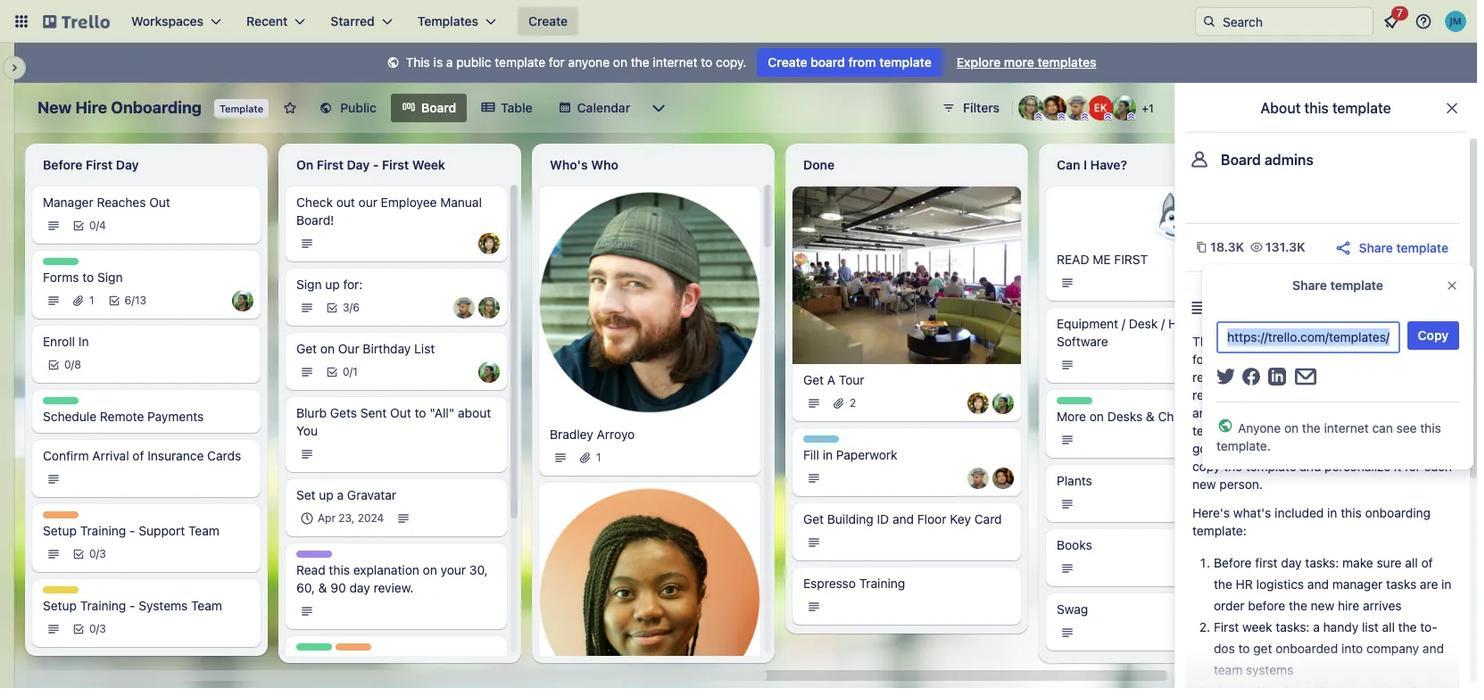 Task type: locate. For each thing, give the bounding box(es) containing it.
espresso
[[804, 576, 856, 591]]

customize views image
[[650, 99, 668, 117]]

0 horizontal spatial your
[[441, 563, 466, 578]]

0 vertical spatial of
[[133, 448, 144, 463]]

0 horizontal spatial this
[[406, 54, 430, 70]]

day for reaches
[[116, 157, 139, 172]]

2 day from the left
[[347, 157, 370, 172]]

up
[[325, 277, 340, 292], [319, 488, 334, 503]]

personalize
[[1325, 459, 1391, 474]]

this left the is
[[406, 54, 430, 70]]

this inside this template provides a centralized space for every new hire to tackle all the job- related logistical items and business requirements to get onboarded. to save time and avoid human error, populate this template with all the tasks needed to get going for your company. from there, simply copy the template and personalize it for each new person.
[[1193, 334, 1217, 349]]

before first day
[[43, 157, 139, 172]]

0 horizontal spatial &
[[319, 580, 327, 596]]

training inside the espresso training link
[[860, 576, 906, 591]]

board inside board link
[[422, 100, 457, 115]]

and down tackle
[[1326, 370, 1347, 385]]

to
[[1379, 388, 1393, 403], [361, 655, 375, 671]]

training inside "setup training - support team" link
[[80, 523, 126, 538]]

in left progress
[[804, 436, 813, 449]]

get for get a tour
[[804, 372, 824, 387]]

about
[[458, 405, 491, 421]]

andre gorte (andregorte) image left ellie kulick (elliekulick2) icon
[[1042, 96, 1067, 121]]

30,
[[470, 563, 488, 578]]

done
[[804, 157, 835, 172]]

0 horizontal spatial new
[[1193, 477, 1217, 492]]

every
[[1212, 352, 1244, 367]]

share on twitter image
[[1217, 369, 1236, 385]]

0 / 4
[[89, 219, 106, 232]]

template up close popover icon
[[1397, 240, 1449, 255]]

forms to sign
[[43, 270, 123, 285]]

swag
[[1057, 602, 1089, 617]]

1 horizontal spatial in
[[804, 436, 813, 449]]

1 vertical spatial 0 / 3
[[89, 622, 106, 636]]

andre gorte (andregorte) image for amy freiderson (amyfreiderson) image
[[1042, 96, 1067, 121]]

hire
[[75, 98, 107, 117]]

set up a gravatar
[[296, 488, 397, 503]]

in inside here's what's included in this onboarding template:
[[1328, 505, 1338, 521]]

time
[[1426, 388, 1451, 403]]

1 right ellie kulick (elliekulick2) icon
[[1149, 102, 1154, 115]]

2 vertical spatial 3
[[99, 622, 106, 636]]

1 vertical spatial 3
[[99, 547, 106, 561]]

4
[[99, 219, 106, 232]]

training left systems
[[80, 598, 126, 614]]

calendar link
[[547, 94, 641, 122]]

1 setup from the top
[[43, 523, 77, 538]]

onboarding
[[1366, 505, 1431, 521]]

0 vertical spatial create
[[529, 13, 568, 29]]

create inside "button"
[[529, 13, 568, 29]]

first inside before first day tasks: make sure all of the hr logistics and manager tasks are in order before the new hire arrives first week tasks: a handy list all the to- dos to get onboarded into company and team systems
[[1215, 620, 1240, 635]]

1 horizontal spatial share
[[1360, 240, 1394, 255]]

1 vertical spatial andre gorte (andregorte) image
[[993, 468, 1014, 489]]

1 vertical spatial priscilla parjet (priscillaparjet) image
[[479, 362, 500, 383]]

1 horizontal spatial priscilla parjet (priscillaparjet) image
[[993, 393, 1014, 414]]

1 horizontal spatial sign
[[296, 277, 322, 292]]

get left our
[[296, 341, 317, 356]]

None field
[[1217, 321, 1401, 354]]

0 horizontal spatial priscilla parjet (priscillaparjet) image
[[479, 362, 500, 383]]

template up every
[[1221, 334, 1272, 349]]

0 vertical spatial to
[[1379, 388, 1393, 403]]

this member is an admin of this workspace. image
[[1035, 113, 1043, 121], [1058, 113, 1066, 121], [1128, 113, 1136, 121]]

up right 'set' on the bottom
[[319, 488, 334, 503]]

Board name text field
[[29, 94, 211, 122]]

this for this template provides a centralized space for every new hire to tackle all the job- related logistical items and business requirements to get onboarded. to save time and avoid human error, populate this template with all the tasks needed to get going for your company. from there, simply copy the template and personalize it for each new person.
[[1193, 334, 1217, 349]]

in inside in progress fill in paperwork
[[823, 447, 833, 462]]

your inside read this explanation on your 30, 60, & 90 day review.
[[441, 563, 466, 578]]

1 this member is an admin of this workspace. image from the left
[[1081, 113, 1090, 121]]

this member is an admin of this workspace. image right chris temperson (christemperson) image
[[1105, 113, 1113, 121]]

tasks:
[[1306, 555, 1340, 571], [1276, 620, 1310, 635]]

onboarding
[[111, 98, 202, 117]]

2 horizontal spatial this member is an admin of this workspace. image
[[1128, 113, 1136, 121]]

share template
[[1360, 240, 1449, 255], [1293, 278, 1384, 293]]

before for before first day
[[43, 157, 83, 172]]

1 vertical spatial -
[[130, 523, 135, 538]]

share template inside button
[[1360, 240, 1449, 255]]

0 / 3 down the setup training - support team
[[89, 547, 106, 561]]

board for board admins
[[1222, 152, 1262, 168]]

first up dos
[[1215, 620, 1240, 635]]

star or unstar board image
[[283, 101, 298, 115]]

2 horizontal spatial new
[[1312, 598, 1335, 614]]

- up our
[[373, 157, 379, 172]]

sign left for:
[[296, 277, 322, 292]]

doc
[[462, 655, 485, 671]]

a up 23,
[[337, 488, 344, 503]]

3 / 6
[[343, 301, 360, 314]]

setup up color: yellow, title: "systems team" element
[[43, 523, 77, 538]]

1 horizontal spatial chris temperson (christemperson) image
[[968, 468, 989, 489]]

0 horizontal spatial in
[[823, 447, 833, 462]]

Who's Who text field
[[539, 151, 768, 179]]

color: orange, title: "support team" element up "added"
[[336, 644, 372, 651]]

search image
[[1203, 14, 1217, 29]]

share template button
[[1335, 238, 1449, 257]]

1 horizontal spatial hire
[[1339, 598, 1360, 614]]

1 vertical spatial out
[[390, 405, 411, 421]]

2 horizontal spatial get
[[1408, 423, 1427, 438]]

2 this member is an admin of this workspace. image from the left
[[1105, 113, 1113, 121]]

to inside the blurb gets sent out to "all" about you
[[415, 405, 426, 421]]

this down headphones
[[1193, 334, 1217, 349]]

a up tackle
[[1328, 334, 1335, 349]]

on right more
[[1090, 409, 1105, 424]]

on for get on our birthday list
[[320, 341, 335, 356]]

your left 30,
[[441, 563, 466, 578]]

day inside read this explanation on your 30, 60, & 90 day review.
[[350, 580, 370, 596]]

1 vertical spatial team
[[191, 598, 222, 614]]

share template up close popover icon
[[1360, 240, 1449, 255]]

1 vertical spatial to
[[361, 655, 375, 671]]

"all"
[[430, 405, 455, 421]]

key
[[950, 511, 972, 527]]

0 horizontal spatial to
[[361, 655, 375, 671]]

tasks
[[1313, 423, 1343, 438], [1387, 577, 1417, 592]]

hr
[[1237, 577, 1254, 592]]

1 vertical spatial this
[[1193, 334, 1217, 349]]

0 vertical spatial day
[[1282, 555, 1303, 571]]

0 vertical spatial &
[[1147, 409, 1155, 424]]

this inside read this explanation on your 30, 60, & 90 day review.
[[329, 563, 350, 578]]

equipment
[[1057, 316, 1119, 331]]

board down the is
[[422, 100, 457, 115]]

priscilla parjet (priscillaparjet) image right samantha pivlot (samanthapivlot) icon at the right
[[993, 393, 1014, 414]]

1 horizontal spatial get
[[1288, 388, 1306, 403]]

equipment / desk / headphones / software link
[[1057, 315, 1257, 351]]

a inside this template provides a centralized space for every new hire to tackle all the job- related logistical items and business requirements to get onboarded. to save time and avoid human error, populate this template with all the tasks needed to get going for your company. from there, simply copy the template and personalize it for each new person.
[[1328, 334, 1335, 349]]

tasks down sure at the bottom right of page
[[1387, 577, 1417, 592]]

day inside text box
[[347, 157, 370, 172]]

6 / 13
[[125, 294, 146, 307]]

0 horizontal spatial of
[[133, 448, 144, 463]]

to up there,
[[1393, 423, 1405, 438]]

0 vertical spatial in
[[78, 334, 89, 349]]

0 vertical spatial chris temperson (christemperson) image
[[454, 297, 475, 319]]

chris temperson (christemperson) image up card
[[968, 468, 989, 489]]

1 horizontal spatial out
[[390, 405, 411, 421]]

1 vertical spatial get
[[1408, 423, 1427, 438]]

training right espresso
[[860, 576, 906, 591]]

before up 'hr'
[[1215, 555, 1252, 571]]

0 horizontal spatial andre gorte (andregorte) image
[[993, 468, 1014, 489]]

1 vertical spatial new
[[1193, 477, 1217, 492]]

day inside before first day tasks: make sure all of the hr logistics and manager tasks are in order before the new hire arrives first week tasks: a handy list all the to- dos to get onboarded into company and team systems
[[1282, 555, 1303, 571]]

1 vertical spatial chris temperson (christemperson) image
[[968, 468, 989, 489]]

to down business
[[1379, 388, 1393, 403]]

+ 1
[[1142, 102, 1154, 115]]

0 / 3 for systems
[[89, 622, 106, 636]]

chris temperson (christemperson) image
[[454, 297, 475, 319], [968, 468, 989, 489]]

andre gorte (andregorte) image up card
[[993, 468, 1014, 489]]

training left support
[[80, 523, 126, 538]]

this member is an admin of this workspace. image left chris temperson (christemperson) image
[[1035, 113, 1043, 121]]

get for get building id and floor key card
[[804, 511, 824, 527]]

board for board
[[422, 100, 457, 115]]

team
[[188, 523, 220, 538], [191, 598, 222, 614]]

a
[[828, 372, 836, 387]]

color: green, title: "remote employees" element up more
[[1057, 397, 1093, 405]]

0 / 8
[[64, 358, 81, 372]]

anyone
[[1239, 421, 1282, 436]]

your inside this template provides a centralized space for every new hire to tackle all the job- related logistical items and business requirements to get onboarded. to save time and avoid human error, populate this template with all the tasks needed to get going for your company. from there, simply copy the template and personalize it for each new person.
[[1248, 441, 1274, 456]]

1 down the "bradley arroyo"
[[597, 451, 602, 464]]

1 day from the left
[[116, 157, 139, 172]]

about
[[1261, 100, 1301, 116]]

1 vertical spatial setup
[[43, 598, 77, 614]]

2 horizontal spatial priscilla parjet (priscillaparjet) image
[[1112, 96, 1137, 121]]

0 vertical spatial hire
[[1275, 352, 1296, 367]]

and right 'id'
[[893, 511, 914, 527]]

color: orange, title: "support team" element down confirm
[[43, 512, 79, 519]]

1 horizontal spatial day
[[347, 157, 370, 172]]

1 vertical spatial of
[[1422, 555, 1434, 571]]

priscilla parjet (priscillaparjet) image
[[232, 290, 254, 312]]

first right on
[[317, 157, 344, 172]]

1 vertical spatial board
[[1222, 152, 1262, 168]]

0 horizontal spatial internet
[[653, 54, 698, 70]]

2 vertical spatial in
[[1442, 577, 1452, 592]]

1 0 / 3 from the top
[[89, 547, 106, 561]]

1 vertical spatial in
[[804, 436, 813, 449]]

this left onboarding
[[1342, 505, 1363, 521]]

out right reaches
[[149, 195, 170, 210]]

get a tour link
[[804, 371, 1011, 389]]

starred button
[[320, 7, 403, 36]]

first up manager reaches out
[[86, 157, 113, 172]]

in right fill
[[823, 447, 833, 462]]

+
[[1142, 102, 1149, 115]]

samantha pivlot (samanthapivlot) image
[[479, 233, 500, 255]]

new inside before first day tasks: make sure all of the hr logistics and manager tasks are in order before the new hire arrives first week tasks: a handy list all the to- dos to get onboarded into company and team systems
[[1312, 598, 1335, 614]]

simply
[[1406, 441, 1443, 456]]

0 horizontal spatial this member is an admin of this workspace. image
[[1081, 113, 1090, 121]]

this member is an admin of this workspace. image for chris temperson (christemperson) image
[[1081, 113, 1090, 121]]

logistics
[[1257, 577, 1305, 592]]

0 vertical spatial this
[[406, 54, 430, 70]]

2 vertical spatial new
[[1312, 598, 1335, 614]]

a inside before first day tasks: make sure all of the hr logistics and manager tasks are in order before the new hire arrives first week tasks: a handy list all the to- dos to get onboarded into company and team systems
[[1314, 620, 1321, 635]]

first inside text box
[[86, 157, 113, 172]]

this
[[406, 54, 430, 70], [1193, 334, 1217, 349]]

1 vertical spatial day
[[350, 580, 370, 596]]

training inside setup training - systems team link
[[80, 598, 126, 614]]

get inside before first day tasks: make sure all of the hr logistics and manager tasks are in order before the new hire arrives first week tasks: a handy list all the to- dos to get onboarded into company and team systems
[[1254, 641, 1273, 656]]

before inside text box
[[43, 157, 83, 172]]

check out our employee manual board! link
[[296, 194, 497, 230]]

priscilla parjet (priscillaparjet) image up the about
[[479, 362, 500, 383]]

first left week
[[382, 157, 409, 172]]

swag link
[[1057, 601, 1257, 619]]

1 horizontal spatial of
[[1422, 555, 1434, 571]]

setup training - support team
[[43, 523, 220, 538]]

1 vertical spatial internet
[[1325, 421, 1370, 436]]

of
[[133, 448, 144, 463], [1422, 555, 1434, 571]]

1 horizontal spatial new
[[1247, 352, 1271, 367]]

plants link
[[1057, 472, 1257, 490]]

get left a
[[804, 372, 824, 387]]

hire inside before first day tasks: make sure all of the hr logistics and manager tasks are in order before the new hire arrives first week tasks: a handy list all the to- dos to get onboarded into company and team systems
[[1339, 598, 1360, 614]]

0 horizontal spatial day
[[116, 157, 139, 172]]

headphones
[[1169, 316, 1242, 331]]

day up reaches
[[116, 157, 139, 172]]

sign up for: link
[[296, 276, 497, 294]]

0 vertical spatial share template
[[1360, 240, 1449, 255]]

paperwork
[[837, 447, 898, 462]]

to right dos
[[1239, 641, 1251, 656]]

on right anyone
[[613, 54, 628, 70]]

create up this is a public template for anyone on the internet to copy.
[[529, 13, 568, 29]]

team right systems
[[191, 598, 222, 614]]

team right support
[[188, 523, 220, 538]]

0 vertical spatial in
[[823, 447, 833, 462]]

email image
[[1296, 368, 1317, 386]]

for right going
[[1229, 441, 1245, 456]]

color: sky, title: "in progress" element
[[804, 436, 862, 449]]

1 horizontal spatial tasks
[[1387, 577, 1417, 592]]

color: orange, title: "support team" element
[[43, 512, 79, 519], [336, 644, 372, 651]]

- left systems
[[130, 598, 135, 614]]

before
[[43, 157, 83, 172], [1215, 555, 1252, 571]]

more on desks & chairs link
[[1057, 408, 1257, 426]]

0 vertical spatial board
[[422, 100, 457, 115]]

for right it
[[1406, 459, 1422, 474]]

confirm arrival of insurance cards link
[[43, 447, 250, 465]]

day for out
[[347, 157, 370, 172]]

2 0 / 3 from the top
[[89, 622, 106, 636]]

save
[[1396, 388, 1423, 403]]

this for this is a public template for anyone on the internet to copy.
[[406, 54, 430, 70]]

day right 90
[[350, 580, 370, 596]]

create board from template link
[[758, 48, 943, 77]]

2 vertical spatial -
[[130, 598, 135, 614]]

0 horizontal spatial this member is an admin of this workspace. image
[[1035, 113, 1043, 121]]

get
[[1288, 388, 1306, 403], [1408, 423, 1427, 438], [1254, 641, 1273, 656]]

2 horizontal spatial in
[[1442, 577, 1452, 592]]

this member is an admin of this workspace. image up i
[[1081, 113, 1090, 121]]

sign right forms
[[97, 270, 123, 285]]

color: green, title: "remote employees" element
[[43, 258, 79, 265], [43, 397, 79, 405], [1057, 397, 1093, 405], [296, 644, 332, 651]]

are
[[1421, 577, 1439, 592]]

- for setup training - support team
[[130, 523, 135, 538]]

6 down for:
[[353, 301, 360, 314]]

sm image
[[385, 54, 402, 72]]

0 vertical spatial your
[[1248, 441, 1274, 456]]

& left 90
[[319, 580, 327, 596]]

on left our
[[320, 341, 335, 356]]

amy freiderson (amyfreiderson) image
[[1019, 96, 1044, 121]]

on for anyone on the internet can see this template.
[[1285, 421, 1299, 436]]

0 / 3 down setup training - systems team
[[89, 622, 106, 636]]

3 for setup training - systems team
[[99, 622, 106, 636]]

jeremy miller (jeremymiller198) image
[[1446, 11, 1467, 32]]

this member is an admin of this workspace. image
[[1081, 113, 1090, 121], [1105, 113, 1113, 121]]

1 vertical spatial training
[[860, 576, 906, 591]]

items
[[1291, 370, 1323, 385]]

2 setup from the top
[[43, 598, 77, 614]]

going
[[1193, 441, 1225, 456]]

get
[[296, 341, 317, 356], [804, 372, 824, 387], [804, 511, 824, 527], [296, 655, 317, 671]]

forms to sign link
[[43, 269, 250, 287]]

1 horizontal spatial day
[[1282, 555, 1303, 571]]

0 vertical spatial priscilla parjet (priscillaparjet) image
[[1112, 96, 1137, 121]]

confirm
[[43, 448, 89, 463]]

hire up handy
[[1339, 598, 1360, 614]]

1 vertical spatial tasks
[[1387, 577, 1417, 592]]

2 vertical spatial get
[[1254, 641, 1273, 656]]

1 horizontal spatial this member is an admin of this workspace. image
[[1105, 113, 1113, 121]]

up for a
[[319, 488, 334, 503]]

board left admins at the right top
[[1222, 152, 1262, 168]]

0 horizontal spatial day
[[350, 580, 370, 596]]

of right arrival
[[133, 448, 144, 463]]

this
[[1305, 100, 1330, 116], [1383, 405, 1404, 421], [1421, 421, 1442, 436], [1342, 505, 1363, 521], [329, 563, 350, 578]]

open information menu image
[[1415, 13, 1433, 30]]

on inside anyone on the internet can see this template.
[[1285, 421, 1299, 436]]

to inside get added to office google doc link
[[361, 655, 375, 671]]

day inside text box
[[116, 157, 139, 172]]

sign
[[97, 270, 123, 285], [296, 277, 322, 292]]

have?
[[1091, 157, 1128, 172]]

1 this member is an admin of this workspace. image from the left
[[1035, 113, 1043, 121]]

1 horizontal spatial before
[[1215, 555, 1252, 571]]

new
[[1247, 352, 1271, 367], [1193, 477, 1217, 492], [1312, 598, 1335, 614]]

avoid
[[1218, 405, 1249, 421]]

1 vertical spatial &
[[319, 580, 327, 596]]

create button
[[518, 7, 579, 36]]

andre gorte (andregorte) image
[[1042, 96, 1067, 121], [993, 468, 1014, 489]]

before inside before first day tasks: make sure all of the hr logistics and manager tasks are in order before the new hire arrives first week tasks: a handy list all the to- dos to get onboarded into company and team systems
[[1215, 555, 1252, 571]]

1 horizontal spatial board
[[1222, 152, 1262, 168]]

share template up centralized
[[1293, 278, 1384, 293]]

0 vertical spatial tasks
[[1313, 423, 1343, 438]]

0 down our
[[343, 365, 350, 379]]

3 down setup training - systems team
[[99, 622, 106, 636]]

color: green, title: "remote employees" element up "added"
[[296, 644, 332, 651]]

on up the company.
[[1285, 421, 1299, 436]]

systems
[[1247, 663, 1294, 678]]

sent
[[361, 405, 387, 421]]

in right are
[[1442, 577, 1452, 592]]

to up email image in the right bottom of the page
[[1300, 352, 1311, 367]]

systems
[[139, 598, 188, 614]]

day up logistics
[[1282, 555, 1303, 571]]

share
[[1360, 240, 1394, 255], [1293, 278, 1328, 293]]

setup for setup training - systems team
[[43, 598, 77, 614]]

6 left the 13
[[125, 294, 131, 307]]

tasks inside this template provides a centralized space for every new hire to tackle all the job- related logistical items and business requirements to get onboarded. to save time and avoid human error, populate this template with all the tasks needed to get going for your company. from there, simply copy the template and personalize it for each new person.
[[1313, 423, 1343, 438]]

training for espresso training
[[860, 576, 906, 591]]

priscilla parjet (priscillaparjet) image
[[1112, 96, 1137, 121], [479, 362, 500, 383], [993, 393, 1014, 414]]

more
[[1057, 409, 1087, 424]]

chairs
[[1159, 409, 1195, 424]]

order
[[1215, 598, 1245, 614]]

1 horizontal spatial create
[[768, 54, 808, 70]]

training for setup training - systems team
[[80, 598, 126, 614]]

0 horizontal spatial tasks
[[1313, 423, 1343, 438]]

1 vertical spatial create
[[768, 54, 808, 70]]

1 horizontal spatial to
[[1379, 388, 1393, 403]]

tasks: up onboarded
[[1276, 620, 1310, 635]]

in inside in progress fill in paperwork
[[804, 436, 813, 449]]

0 horizontal spatial get
[[1254, 641, 1273, 656]]

set up a gravatar link
[[296, 487, 497, 505]]

get added to office google doc link
[[296, 655, 497, 672]]

1 vertical spatial your
[[441, 563, 466, 578]]

1 vertical spatial before
[[1215, 555, 1252, 571]]

get left "added"
[[296, 655, 317, 671]]

templates
[[1038, 54, 1097, 70]]

internet up from
[[1325, 421, 1370, 436]]

1 horizontal spatial in
[[1328, 505, 1338, 521]]

0 vertical spatial 0 / 3
[[89, 547, 106, 561]]

priscilla parjet (priscillaparjet) image left '+'
[[1112, 96, 1137, 121]]

floor
[[918, 511, 947, 527]]

forms
[[43, 270, 79, 285]]

create for create board from template
[[768, 54, 808, 70]]

0 / 3
[[89, 547, 106, 561], [89, 622, 106, 636]]

get for get added to office google doc
[[296, 655, 317, 671]]



Task type: describe. For each thing, give the bounding box(es) containing it.
enroll
[[43, 334, 75, 349]]

share on facebook image
[[1242, 368, 1261, 386]]

and left "avoid"
[[1193, 405, 1215, 421]]

explore more templates link
[[946, 48, 1108, 77]]

7 notifications image
[[1382, 11, 1403, 32]]

set
[[296, 488, 316, 503]]

list
[[414, 341, 435, 356]]

for left anyone
[[549, 54, 565, 70]]

board
[[811, 54, 846, 70]]

each
[[1425, 459, 1453, 474]]

in for this
[[1328, 505, 1338, 521]]

0 horizontal spatial 6
[[125, 294, 131, 307]]

and right logistics
[[1308, 577, 1330, 592]]

up for for:
[[325, 277, 340, 292]]

workspaces button
[[121, 7, 232, 36]]

0 horizontal spatial color: orange, title: "support team" element
[[43, 512, 79, 519]]

enroll in
[[43, 334, 89, 349]]

close popover image
[[1446, 279, 1460, 293]]

filters button
[[937, 94, 1006, 122]]

arroyo
[[597, 427, 635, 442]]

all right the list
[[1383, 620, 1396, 635]]

0 vertical spatial internet
[[653, 54, 698, 70]]

1 horizontal spatial &
[[1147, 409, 1155, 424]]

/ down manager reaches out
[[96, 219, 99, 232]]

espresso training link
[[804, 575, 1011, 593]]

manager
[[43, 195, 93, 210]]

office
[[379, 655, 414, 671]]

a right the is
[[446, 54, 453, 70]]

can i have?
[[1057, 157, 1128, 172]]

tasks inside before first day tasks: make sure all of the hr logistics and manager tasks are in order before the new hire arrives first week tasks: a handy list all the to- dos to get onboarded into company and team systems
[[1387, 577, 1417, 592]]

desks
[[1108, 409, 1143, 424]]

blurb gets sent out to "all" about you
[[296, 405, 491, 438]]

what's
[[1234, 505, 1272, 521]]

template
[[220, 103, 264, 114]]

/ right headphones
[[1245, 316, 1249, 331]]

copy button
[[1408, 321, 1460, 350]]

setup training - systems team link
[[43, 597, 250, 615]]

schedule remote payments link
[[43, 408, 250, 426]]

Done text field
[[793, 151, 1022, 179]]

0 / 3 for support
[[89, 547, 106, 561]]

recent button
[[236, 7, 316, 36]]

to inside this template provides a centralized space for every new hire to tackle all the job- related logistical items and business requirements to get onboarded. to save time and avoid human error, populate this template with all the tasks needed to get going for your company. from there, simply copy the template and personalize it for each new person.
[[1379, 388, 1393, 403]]

on
[[296, 157, 314, 172]]

/ down the enroll in
[[71, 358, 74, 372]]

table link
[[471, 94, 544, 122]]

team for setup training - support team
[[188, 523, 220, 538]]

18.3k
[[1211, 239, 1245, 255]]

2 vertical spatial priscilla parjet (priscillaparjet) image
[[993, 393, 1014, 414]]

share inside button
[[1360, 240, 1394, 255]]

here's what's included in this onboarding template:
[[1193, 505, 1431, 538]]

amy freiderson (amyfreiderson) image
[[479, 297, 500, 319]]

0 down the setup training - support team
[[89, 547, 96, 561]]

template down share template button
[[1331, 278, 1384, 293]]

template inside button
[[1397, 240, 1449, 255]]

chris temperson (christemperson) image
[[1065, 96, 1090, 121]]

all down centralized
[[1353, 352, 1365, 367]]

get on our birthday list link
[[296, 340, 497, 358]]

support
[[139, 523, 185, 538]]

all right sure at the bottom right of page
[[1406, 555, 1419, 571]]

all down 'human'
[[1275, 423, 1288, 438]]

2 this member is an admin of this workspace. image from the left
[[1058, 113, 1066, 121]]

get for get on our birthday list
[[296, 341, 317, 356]]

1 down our
[[353, 365, 358, 379]]

onboarded
[[1276, 641, 1339, 656]]

this is a public template for anyone on the internet to copy.
[[406, 54, 747, 70]]

cards
[[207, 448, 241, 463]]

blurb gets sent out to "all" about you link
[[296, 405, 497, 440]]

public
[[340, 100, 377, 115]]

ellie kulick (elliekulick2) image
[[1089, 96, 1114, 121]]

new hire onboarding
[[38, 98, 202, 117]]

list
[[1363, 620, 1379, 635]]

in inside before first day tasks: make sure all of the hr logistics and manager tasks are in order before the new hire arrives first week tasks: a handy list all the to- dos to get onboarded into company and team systems
[[1442, 577, 1452, 592]]

added
[[320, 655, 358, 671]]

public
[[457, 54, 492, 70]]

explanation
[[353, 563, 420, 578]]

check
[[296, 195, 333, 210]]

3 for setup training - support team
[[99, 547, 106, 561]]

60,
[[296, 580, 315, 596]]

/ down setup training - systems team
[[96, 622, 99, 636]]

/ down our
[[350, 365, 353, 379]]

color: green, title: "remote employees" element for schedule
[[43, 397, 79, 405]]

human
[[1252, 405, 1291, 421]]

this inside here's what's included in this onboarding template:
[[1342, 505, 1363, 521]]

template down the template.
[[1247, 459, 1297, 474]]

anyone on the internet can see this template.
[[1217, 421, 1442, 454]]

0 left '4'
[[89, 219, 96, 232]]

before
[[1249, 598, 1286, 614]]

company.
[[1277, 441, 1332, 456]]

out inside the blurb gets sent out to "all" about you
[[390, 405, 411, 421]]

template up table
[[495, 54, 546, 70]]

to left copy.
[[701, 54, 713, 70]]

who's
[[550, 157, 588, 172]]

our
[[359, 195, 378, 210]]

of inside before first day tasks: make sure all of the hr logistics and manager tasks are in order before the new hire arrives first week tasks: a handy list all the to- dos to get onboarded into company and team systems
[[1422, 555, 1434, 571]]

this inside anyone on the internet can see this template.
[[1421, 421, 1442, 436]]

2024
[[358, 512, 384, 525]]

3 this member is an admin of this workspace. image from the left
[[1128, 113, 1136, 121]]

Search field
[[1217, 8, 1373, 35]]

1 vertical spatial tasks:
[[1276, 620, 1310, 635]]

template:
[[1193, 523, 1247, 538]]

1 vertical spatial color: orange, title: "support team" element
[[336, 644, 372, 651]]

dos
[[1215, 641, 1236, 656]]

template right from
[[880, 54, 932, 70]]

1 vertical spatial share template
[[1293, 278, 1384, 293]]

Before First Day text field
[[32, 151, 261, 179]]

On First Day - First Week text field
[[286, 151, 514, 179]]

and down the company.
[[1301, 459, 1322, 474]]

/ down for:
[[350, 301, 353, 314]]

space
[[1405, 334, 1440, 349]]

espresso training
[[804, 576, 906, 591]]

in for paperwork
[[823, 447, 833, 462]]

confirm arrival of insurance cards
[[43, 448, 241, 463]]

sign up for:
[[296, 277, 363, 292]]

more on desks & chairs
[[1057, 409, 1195, 424]]

setup for setup training - support team
[[43, 523, 77, 538]]

on for more on desks & chairs
[[1090, 409, 1105, 424]]

before for before first day tasks: make sure all of the hr logistics and manager tasks are in order before the new hire arrives first week tasks: a handy list all the to- dos to get onboarded into company and team systems
[[1215, 555, 1252, 571]]

0 horizontal spatial sign
[[97, 270, 123, 285]]

sure
[[1378, 555, 1403, 571]]

0 vertical spatial out
[[149, 195, 170, 210]]

explore more templates
[[957, 54, 1097, 70]]

first
[[1256, 555, 1278, 571]]

of inside confirm arrival of insurance cards link
[[133, 448, 144, 463]]

color: green, title: "remote employees" element for more
[[1057, 397, 1093, 405]]

populate
[[1329, 405, 1379, 421]]

to inside before first day tasks: make sure all of the hr logistics and manager tasks are in order before the new hire arrives first week tasks: a handy list all the to- dos to get onboarded into company and team systems
[[1239, 641, 1251, 656]]

samantha pivlot (samanthapivlot) image
[[968, 393, 989, 414]]

1 vertical spatial share
[[1293, 278, 1328, 293]]

0 vertical spatial get
[[1288, 388, 1306, 403]]

andre gorte (andregorte) image for the right chris temperson (christemperson) icon
[[993, 468, 1014, 489]]

color: purple, title: "project requires design" element
[[296, 551, 332, 558]]

check out our employee manual board!
[[296, 195, 482, 228]]

to down share on linkedin icon
[[1273, 388, 1284, 403]]

Can I Have? text field
[[1047, 151, 1275, 179]]

template up going
[[1193, 423, 1244, 438]]

for:
[[343, 277, 363, 292]]

training for setup training - support team
[[80, 523, 126, 538]]

there,
[[1369, 441, 1402, 456]]

0 left 8 on the bottom left of the page
[[64, 358, 71, 372]]

create for create
[[529, 13, 568, 29]]

0 vertical spatial tasks:
[[1306, 555, 1340, 571]]

template right about
[[1333, 100, 1392, 116]]

anyone
[[568, 54, 610, 70]]

card
[[975, 511, 1003, 527]]

recent
[[247, 13, 288, 29]]

the inside anyone on the internet can see this template.
[[1303, 421, 1321, 436]]

0 vertical spatial new
[[1247, 352, 1271, 367]]

make
[[1343, 555, 1374, 571]]

color: green, title: "remote employees" element for forms
[[43, 258, 79, 265]]

table
[[501, 100, 533, 115]]

logistical
[[1237, 370, 1288, 385]]

apr
[[318, 512, 336, 525]]

back to home image
[[43, 7, 110, 36]]

1 horizontal spatial 6
[[353, 301, 360, 314]]

gravatar
[[347, 488, 397, 503]]

/ down the setup training - support team
[[96, 547, 99, 561]]

/ right 'desk'
[[1162, 316, 1166, 331]]

books link
[[1057, 537, 1257, 555]]

our
[[338, 341, 360, 356]]

before first day tasks: make sure all of the hr logistics and manager tasks are in order before the new hire arrives first week tasks: a handy list all the to- dos to get onboarded into company and team systems
[[1215, 555, 1452, 678]]

get building id and floor key card link
[[804, 511, 1011, 528]]

included
[[1275, 505, 1325, 521]]

this right about
[[1305, 100, 1330, 116]]

on inside read this explanation on your 30, 60, & 90 day review.
[[423, 563, 437, 578]]

hire inside this template provides a centralized space for every new hire to tackle all the job- related logistical items and business requirements to get onboarded. to save time and avoid human error, populate this template with all the tasks needed to get going for your company. from there, simply copy the template and personalize it for each new person.
[[1275, 352, 1296, 367]]

and down to-
[[1423, 641, 1445, 656]]

you
[[296, 423, 318, 438]]

share on linkedin image
[[1269, 368, 1287, 386]]

this inside this template provides a centralized space for every new hire to tackle all the job- related logistical items and business requirements to get onboarded. to save time and avoid human error, populate this template with all the tasks needed to get going for your company. from there, simply copy the template and personalize it for each new person.
[[1383, 405, 1404, 421]]

& inside read this explanation on your 30, 60, & 90 day review.
[[319, 580, 327, 596]]

8
[[74, 358, 81, 372]]

team for setup training - systems team
[[191, 598, 222, 614]]

0 down setup training - systems team
[[89, 622, 96, 636]]

calendar
[[578, 100, 631, 115]]

handy
[[1324, 620, 1359, 635]]

building
[[828, 511, 874, 527]]

1 down forms to sign
[[89, 294, 94, 307]]

0 horizontal spatial in
[[78, 334, 89, 349]]

90
[[331, 580, 346, 596]]

0 vertical spatial 3
[[343, 301, 350, 314]]

setup training - support team link
[[43, 522, 250, 540]]

primary element
[[0, 0, 1478, 43]]

in progress fill in paperwork
[[804, 436, 898, 462]]

/ left 'desk'
[[1122, 316, 1126, 331]]

color: yellow, title: "systems team" element
[[43, 587, 79, 594]]

0 horizontal spatial chris temperson (christemperson) image
[[454, 297, 475, 319]]

google
[[417, 655, 458, 671]]

/ down forms to sign link
[[131, 294, 135, 307]]

- inside text box
[[373, 157, 379, 172]]

to right forms
[[82, 270, 94, 285]]

for up related
[[1193, 352, 1209, 367]]

internet inside anyone on the internet can see this template.
[[1325, 421, 1370, 436]]

this member is an admin of this workspace. image for ellie kulick (elliekulick2) icon
[[1105, 113, 1113, 121]]

- for setup training - systems team
[[130, 598, 135, 614]]



Task type: vqa. For each thing, say whether or not it's contained in the screenshot.
Sort by
no



